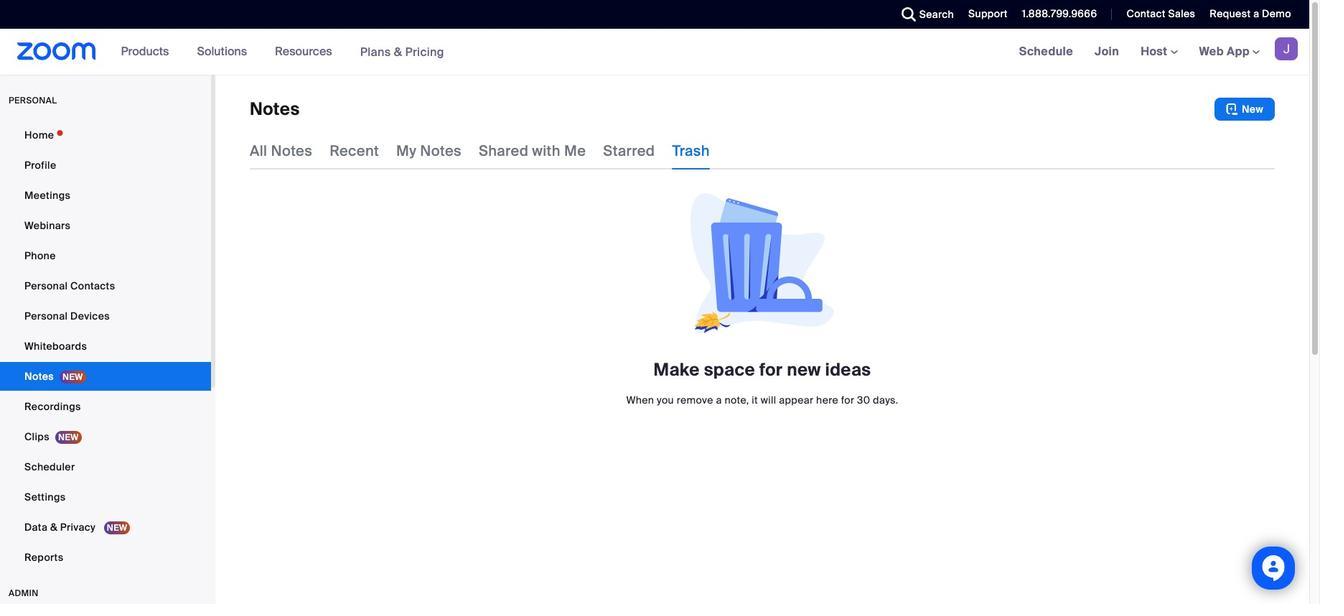 Task type: describe. For each thing, give the bounding box(es) containing it.
days.
[[873, 394, 899, 407]]

personal
[[9, 95, 57, 106]]

host button
[[1141, 44, 1178, 59]]

support
[[969, 7, 1008, 20]]

data & privacy link
[[0, 513, 211, 542]]

schedule
[[1020, 44, 1074, 59]]

meetings
[[24, 189, 71, 202]]

with
[[532, 141, 561, 160]]

it
[[752, 394, 759, 407]]

tabs of all notes page tab list
[[250, 132, 710, 170]]

& for pricing
[[394, 44, 402, 59]]

personal contacts
[[24, 279, 115, 292]]

1 vertical spatial a
[[716, 394, 722, 407]]

webinars link
[[0, 211, 211, 240]]

recordings
[[24, 400, 81, 413]]

zoom logo image
[[17, 42, 96, 60]]

ideas
[[826, 358, 872, 381]]

my notes
[[397, 141, 462, 160]]

recent
[[330, 141, 379, 160]]

plans
[[360, 44, 391, 59]]

home link
[[0, 121, 211, 149]]

profile link
[[0, 151, 211, 180]]

web app button
[[1200, 44, 1261, 59]]

scheduler
[[24, 460, 75, 473]]

personal for personal devices
[[24, 310, 68, 323]]

products button
[[121, 29, 176, 75]]

host
[[1141, 44, 1171, 59]]

personal contacts link
[[0, 272, 211, 300]]

solutions
[[197, 44, 247, 59]]

home
[[24, 129, 54, 141]]

profile
[[24, 159, 56, 172]]

search button
[[891, 0, 958, 29]]

settings
[[24, 491, 66, 504]]

appear
[[779, 394, 814, 407]]

product information navigation
[[110, 29, 455, 75]]

new
[[1243, 103, 1264, 116]]

notes inside the personal menu "menu"
[[24, 370, 54, 383]]

30
[[858, 394, 871, 407]]

will
[[761, 394, 777, 407]]

scheduler link
[[0, 453, 211, 481]]

0 horizontal spatial for
[[760, 358, 783, 381]]

banner containing products
[[0, 29, 1310, 75]]

shared
[[479, 141, 529, 160]]

privacy
[[60, 521, 96, 534]]

join link
[[1085, 29, 1131, 75]]

request
[[1211, 7, 1252, 20]]

request a demo
[[1211, 7, 1292, 20]]

meetings navigation
[[1009, 29, 1310, 75]]

personal devices link
[[0, 302, 211, 330]]

me
[[565, 141, 586, 160]]

phone
[[24, 249, 56, 262]]

solutions button
[[197, 29, 254, 75]]

notes right my
[[420, 141, 462, 160]]

sales
[[1169, 7, 1196, 20]]

here
[[817, 394, 839, 407]]

space
[[704, 358, 756, 381]]

1 horizontal spatial a
[[1254, 7, 1260, 20]]

trash
[[673, 141, 710, 160]]



Task type: locate. For each thing, give the bounding box(es) containing it.
when you remove a note, it will appear here for 30 days.
[[627, 394, 899, 407]]

personal
[[24, 279, 68, 292], [24, 310, 68, 323]]

&
[[394, 44, 402, 59], [50, 521, 58, 534]]

shared with me
[[479, 141, 586, 160]]

1 vertical spatial &
[[50, 521, 58, 534]]

1 vertical spatial personal
[[24, 310, 68, 323]]

notes up all notes on the top left of the page
[[250, 98, 300, 120]]

new button
[[1215, 98, 1276, 121]]

my
[[397, 141, 417, 160]]

whiteboards link
[[0, 332, 211, 361]]

settings link
[[0, 483, 211, 511]]

devices
[[70, 310, 110, 323]]

1.888.799.9666
[[1023, 7, 1098, 20]]

1 horizontal spatial for
[[842, 394, 855, 407]]

personal devices
[[24, 310, 110, 323]]

0 vertical spatial for
[[760, 358, 783, 381]]

data & privacy
[[24, 521, 98, 534]]

1 vertical spatial for
[[842, 394, 855, 407]]

contact sales
[[1127, 7, 1196, 20]]

products
[[121, 44, 169, 59]]

for left 30
[[842, 394, 855, 407]]

a left demo
[[1254, 7, 1260, 20]]

note,
[[725, 394, 750, 407]]

0 horizontal spatial a
[[716, 394, 722, 407]]

for up will
[[760, 358, 783, 381]]

starred
[[604, 141, 655, 160]]

0 vertical spatial a
[[1254, 7, 1260, 20]]

1 horizontal spatial &
[[394, 44, 402, 59]]

web
[[1200, 44, 1225, 59]]

contacts
[[70, 279, 115, 292]]

notes right all
[[271, 141, 313, 160]]

meetings link
[[0, 181, 211, 210]]

clips
[[24, 430, 50, 443]]

notes
[[250, 98, 300, 120], [271, 141, 313, 160], [420, 141, 462, 160], [24, 370, 54, 383]]

web app
[[1200, 44, 1250, 59]]

& inside product information "navigation"
[[394, 44, 402, 59]]

app
[[1228, 44, 1250, 59]]

reports link
[[0, 543, 211, 572]]

personal up the whiteboards
[[24, 310, 68, 323]]

1 personal from the top
[[24, 279, 68, 292]]

plans & pricing
[[360, 44, 445, 59]]

0 vertical spatial personal
[[24, 279, 68, 292]]

make space for new ideas
[[654, 358, 872, 381]]

request a demo link
[[1200, 0, 1310, 29], [1211, 7, 1292, 20]]

demo
[[1263, 7, 1292, 20]]

personal for personal contacts
[[24, 279, 68, 292]]

remove
[[677, 394, 714, 407]]

0 horizontal spatial &
[[50, 521, 58, 534]]

2 personal from the top
[[24, 310, 68, 323]]

admin
[[9, 588, 39, 599]]

data
[[24, 521, 48, 534]]

1.888.799.9666 button
[[1012, 0, 1101, 29], [1023, 7, 1098, 20]]

pricing
[[405, 44, 445, 59]]

make
[[654, 358, 700, 381]]

phone link
[[0, 241, 211, 270]]

whiteboards
[[24, 340, 87, 353]]

you
[[657, 394, 674, 407]]

a left note,
[[716, 394, 722, 407]]

webinars
[[24, 219, 71, 232]]

all notes
[[250, 141, 313, 160]]

support link
[[958, 0, 1012, 29], [969, 7, 1008, 20]]

reports
[[24, 551, 64, 564]]

notes up the recordings
[[24, 370, 54, 383]]

0 vertical spatial &
[[394, 44, 402, 59]]

new
[[787, 358, 821, 381]]

personal menu menu
[[0, 121, 211, 573]]

schedule link
[[1009, 29, 1085, 75]]

when
[[627, 394, 655, 407]]

& right data
[[50, 521, 58, 534]]

join
[[1095, 44, 1120, 59]]

recordings link
[[0, 392, 211, 421]]

contact sales link
[[1117, 0, 1200, 29], [1127, 7, 1196, 20]]

all
[[250, 141, 267, 160]]

plans & pricing link
[[360, 44, 445, 59], [360, 44, 445, 59]]

a
[[1254, 7, 1260, 20], [716, 394, 722, 407]]

& for privacy
[[50, 521, 58, 534]]

personal down the phone
[[24, 279, 68, 292]]

resources
[[275, 44, 332, 59]]

search
[[920, 8, 955, 21]]

clips link
[[0, 422, 211, 451]]

& inside the personal menu "menu"
[[50, 521, 58, 534]]

contact
[[1127, 7, 1166, 20]]

for
[[760, 358, 783, 381], [842, 394, 855, 407]]

resources button
[[275, 29, 339, 75]]

profile picture image
[[1276, 37, 1299, 60]]

& right plans
[[394, 44, 402, 59]]

banner
[[0, 29, 1310, 75]]

notes link
[[0, 362, 211, 391]]



Task type: vqa. For each thing, say whether or not it's contained in the screenshot.
and
no



